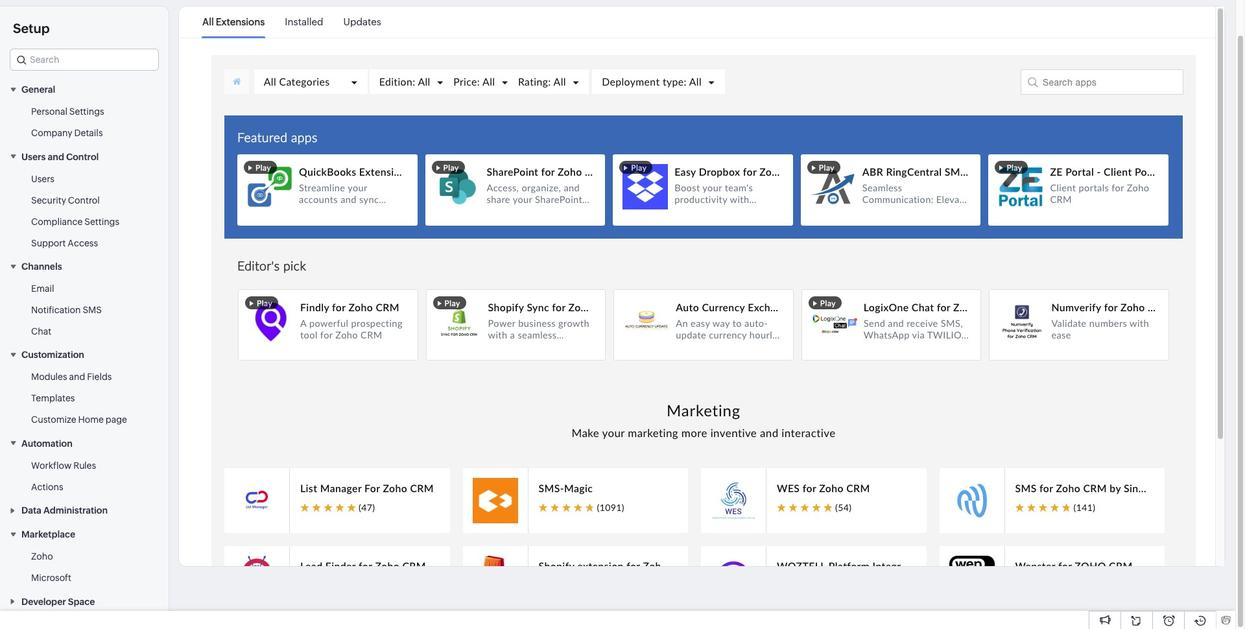 Task type: vqa. For each thing, say whether or not it's contained in the screenshot.
"Zoho" link
yes



Task type: describe. For each thing, give the bounding box(es) containing it.
all extensions
[[202, 16, 265, 27]]

support access link
[[31, 237, 98, 250]]

compliance settings link
[[31, 215, 119, 228]]

workflow rules link
[[31, 459, 96, 472]]

automation button
[[0, 431, 169, 455]]

customization button
[[0, 343, 169, 367]]

workflow rules
[[31, 460, 96, 471]]

page
[[106, 415, 127, 425]]

compliance settings
[[31, 217, 119, 227]]

data administration button
[[0, 498, 169, 522]]

settings for personal settings
[[69, 107, 104, 117]]

support access
[[31, 238, 98, 248]]

email link
[[31, 282, 54, 295]]

actions
[[31, 482, 63, 492]]

marketplace
[[21, 530, 75, 540]]

administration
[[43, 505, 108, 516]]

security
[[31, 195, 66, 205]]

templates link
[[31, 392, 75, 405]]

automation
[[21, 438, 73, 449]]

support
[[31, 238, 66, 248]]

modules and fields link
[[31, 371, 112, 384]]

channels button
[[0, 254, 169, 278]]

installed
[[285, 16, 323, 27]]

personal
[[31, 107, 67, 117]]

developer space
[[21, 597, 95, 607]]

chat link
[[31, 325, 51, 338]]

users and control button
[[0, 144, 169, 168]]

marketplace region
[[0, 547, 169, 589]]

fields
[[87, 372, 112, 382]]

modules and fields
[[31, 372, 112, 382]]

space
[[68, 597, 95, 607]]

email
[[31, 284, 54, 294]]

channels
[[21, 262, 62, 272]]

marketplace button
[[0, 522, 169, 547]]

company
[[31, 128, 72, 138]]

users and control region
[[0, 168, 169, 254]]

developer
[[21, 597, 66, 607]]

customize home page link
[[31, 414, 127, 427]]

general button
[[0, 77, 169, 101]]

general
[[21, 85, 55, 95]]

control inside users and control dropdown button
[[66, 152, 99, 162]]

rules
[[73, 460, 96, 471]]

workflow
[[31, 460, 72, 471]]

customize
[[31, 415, 76, 425]]

sms
[[83, 305, 102, 315]]

personal settings
[[31, 107, 104, 117]]



Task type: locate. For each thing, give the bounding box(es) containing it.
company details
[[31, 128, 103, 138]]

settings inside 'link'
[[69, 107, 104, 117]]

users inside dropdown button
[[21, 152, 46, 162]]

actions link
[[31, 481, 63, 494]]

templates
[[31, 393, 75, 404]]

developer space button
[[0, 589, 169, 614]]

and left fields
[[69, 372, 85, 382]]

zoho link
[[31, 550, 53, 563]]

and inside dropdown button
[[48, 152, 64, 162]]

modules
[[31, 372, 67, 382]]

users and control
[[21, 152, 99, 162]]

1 horizontal spatial and
[[69, 372, 85, 382]]

and
[[48, 152, 64, 162], [69, 372, 85, 382]]

1 vertical spatial users
[[31, 174, 55, 184]]

updates
[[344, 16, 381, 27]]

channels region
[[0, 278, 169, 343]]

zoho
[[31, 552, 53, 562]]

users
[[21, 152, 46, 162], [31, 174, 55, 184]]

1 vertical spatial control
[[68, 195, 100, 205]]

users inside region
[[31, 174, 55, 184]]

0 vertical spatial control
[[66, 152, 99, 162]]

updates link
[[344, 7, 381, 37]]

users up users link
[[21, 152, 46, 162]]

compliance
[[31, 217, 83, 227]]

settings
[[69, 107, 104, 117], [84, 217, 119, 227]]

security control
[[31, 195, 100, 205]]

users for users
[[31, 174, 55, 184]]

users for users and control
[[21, 152, 46, 162]]

data
[[21, 505, 41, 516]]

personal settings link
[[31, 105, 104, 118]]

setup
[[13, 21, 50, 36]]

1 vertical spatial settings
[[84, 217, 119, 227]]

users link
[[31, 172, 55, 185]]

1 vertical spatial and
[[69, 372, 85, 382]]

automation region
[[0, 455, 169, 498]]

0 vertical spatial settings
[[69, 107, 104, 117]]

access
[[68, 238, 98, 248]]

settings up details at the top left of the page
[[69, 107, 104, 117]]

extensions
[[216, 16, 265, 27]]

customization region
[[0, 367, 169, 431]]

security control link
[[31, 194, 100, 207]]

control inside security control link
[[68, 195, 100, 205]]

data administration
[[21, 505, 108, 516]]

customize home page
[[31, 415, 127, 425]]

microsoft
[[31, 573, 71, 584]]

and inside customization region
[[69, 372, 85, 382]]

control
[[66, 152, 99, 162], [68, 195, 100, 205]]

control down details at the top left of the page
[[66, 152, 99, 162]]

microsoft link
[[31, 572, 71, 585]]

all
[[202, 16, 214, 27]]

0 vertical spatial users
[[21, 152, 46, 162]]

notification
[[31, 305, 81, 315]]

settings up access
[[84, 217, 119, 227]]

notification sms
[[31, 305, 102, 315]]

customization
[[21, 350, 84, 360]]

and for modules
[[69, 372, 85, 382]]

general region
[[0, 101, 169, 144]]

notification sms link
[[31, 304, 102, 317]]

control up compliance settings link
[[68, 195, 100, 205]]

installed link
[[285, 7, 323, 37]]

None field
[[10, 49, 159, 71]]

all extensions link
[[202, 7, 265, 37]]

0 vertical spatial and
[[48, 152, 64, 162]]

company details link
[[31, 127, 103, 140]]

Search text field
[[10, 49, 158, 70]]

settings for compliance settings
[[84, 217, 119, 227]]

chat
[[31, 326, 51, 337]]

home
[[78, 415, 104, 425]]

0 horizontal spatial and
[[48, 152, 64, 162]]

users up security
[[31, 174, 55, 184]]

details
[[74, 128, 103, 138]]

and for users
[[48, 152, 64, 162]]

settings inside users and control region
[[84, 217, 119, 227]]

and down 'company'
[[48, 152, 64, 162]]



